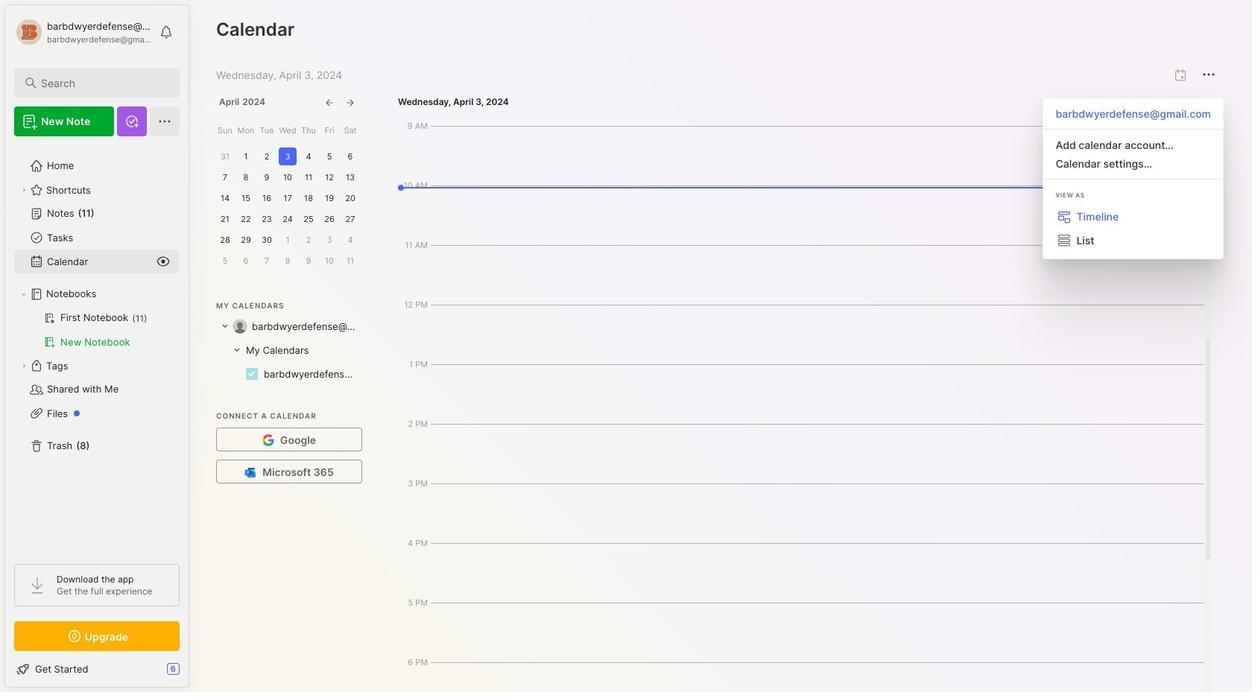 Task type: describe. For each thing, give the bounding box(es) containing it.
more actions image
[[1200, 66, 1218, 84]]

none search field inside the main element
[[41, 74, 166, 92]]

2 row from the top
[[216, 338, 359, 362]]

1 vertical spatial arrow image
[[233, 346, 242, 355]]

Account field
[[14, 17, 152, 47]]

expand tags image
[[19, 362, 28, 371]]

2 vertical spatial cell
[[264, 367, 359, 382]]

3 row from the top
[[216, 362, 359, 386]]



Task type: vqa. For each thing, say whether or not it's contained in the screenshot.
"dialog"
no



Task type: locate. For each thing, give the bounding box(es) containing it.
main element
[[0, 0, 194, 693]]

tree
[[5, 145, 189, 551]]

tree inside the main element
[[5, 145, 189, 551]]

click to collapse image
[[188, 665, 199, 683]]

row
[[216, 314, 359, 338], [216, 338, 359, 362], [216, 362, 359, 386]]

cell
[[252, 319, 359, 334], [242, 343, 309, 358], [264, 367, 359, 382]]

Help and Learning task checklist field
[[5, 658, 189, 681]]

dropdown list menu
[[1044, 104, 1223, 253]]

More actions field
[[1194, 60, 1224, 90]]

group inside the main element
[[14, 306, 179, 354]]

1 vertical spatial cell
[[242, 343, 309, 358]]

arrow image
[[221, 322, 230, 331], [233, 346, 242, 355]]

Select3344 checkbox
[[246, 368, 258, 380]]

0 vertical spatial cell
[[252, 319, 359, 334]]

grid
[[216, 314, 359, 386]]

0 horizontal spatial arrow image
[[221, 322, 230, 331]]

row group
[[216, 338, 359, 386]]

1 row from the top
[[216, 314, 359, 338]]

group
[[14, 306, 179, 354]]

None search field
[[41, 74, 166, 92]]

expand notebooks image
[[19, 290, 28, 299]]

1 horizontal spatial arrow image
[[233, 346, 242, 355]]

Search text field
[[41, 76, 166, 90]]

0 vertical spatial arrow image
[[221, 322, 230, 331]]



